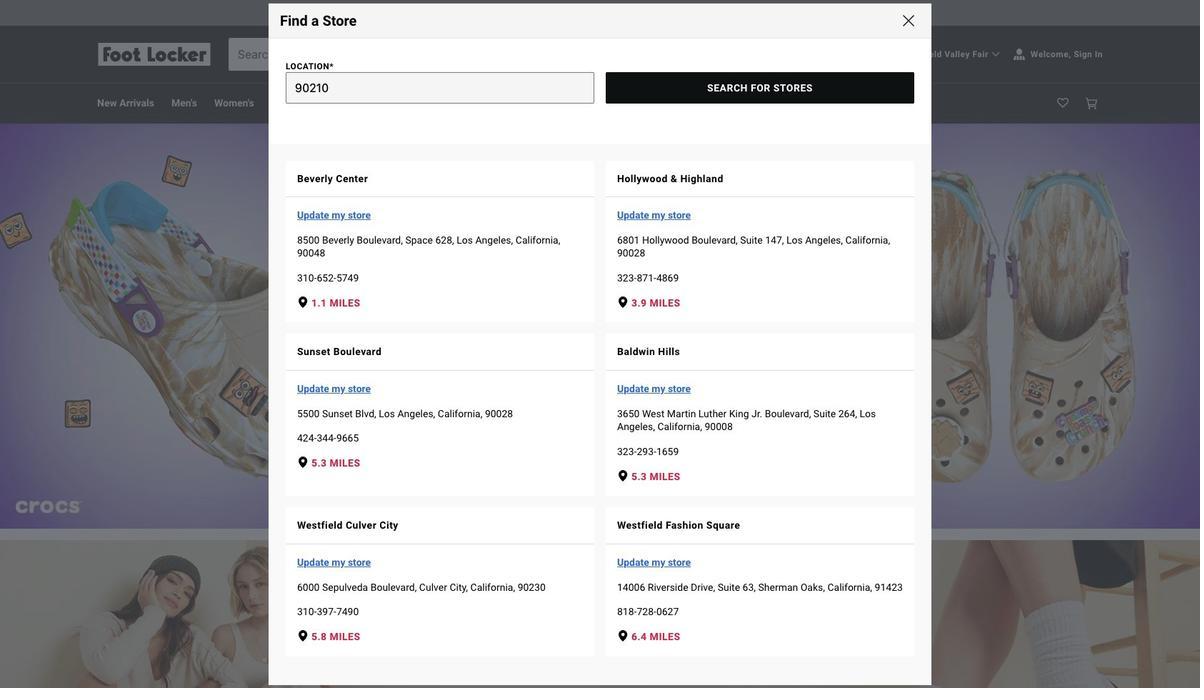 Task type: vqa. For each thing, say whether or not it's contained in the screenshot.
Enter Address, City Or Post Code search field
no



Task type: describe. For each thing, give the bounding box(es) containing it.
close find a store image
[[903, 15, 915, 26]]

Enter address, city or post code search field
[[286, 72, 594, 103]]

none search field enter address, city or post code
[[274, 60, 915, 115]]

none search field search
[[229, 38, 871, 70]]



Task type: locate. For each thing, give the bounding box(es) containing it.
dialog
[[269, 3, 932, 685]]

cart: 0 items image
[[1086, 98, 1097, 109]]

primary element
[[86, 83, 1115, 123]]

this month, it's all about premium styles she loves. shop women's image
[[0, 540, 1200, 688]]

None search field
[[229, 38, 871, 70], [274, 60, 915, 115]]

more information about up to 25% off | shop sale promotion image
[[662, 7, 674, 18]]

foot locker logo links to the home page image
[[97, 43, 211, 65]]

toolbar
[[97, 83, 801, 123]]

my favorites image
[[1057, 98, 1069, 109]]

Search search field
[[229, 38, 870, 70]]

add some flavor to your day-to-day look with these cinnamon toasted crocs. shop crocs x ctc image
[[0, 123, 1200, 528]]



